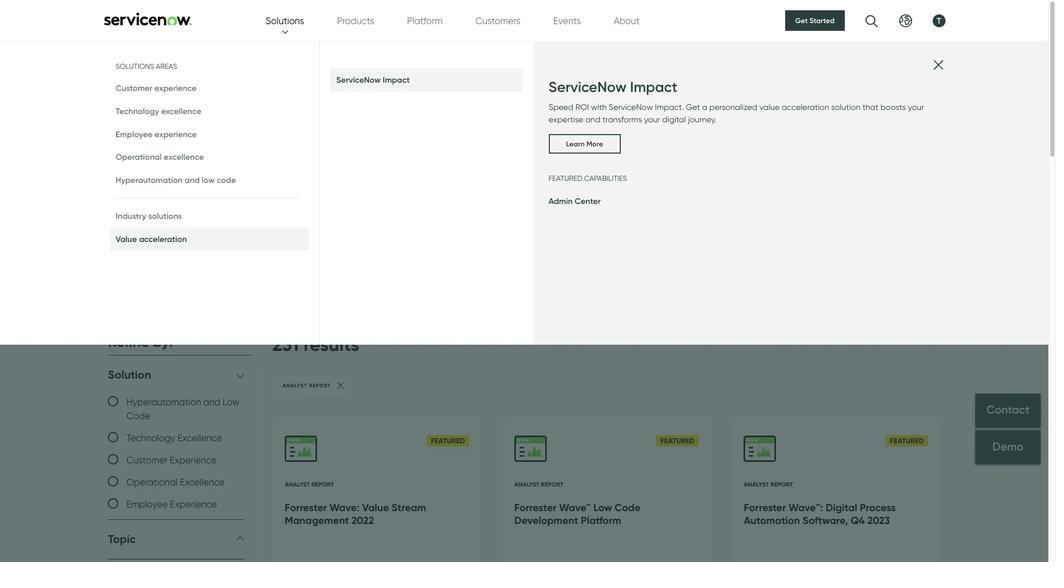 Task type: vqa. For each thing, say whether or not it's contained in the screenshot.
the bottommost experience
yes



Task type: describe. For each thing, give the bounding box(es) containing it.
experience for employee experience
[[155, 129, 197, 139]]

value inside value acceleration link
[[116, 234, 137, 244]]

events button
[[554, 14, 581, 28]]

get started
[[796, 16, 835, 25]]

results
[[304, 333, 360, 356]]

operational excellence
[[127, 477, 225, 488]]

products button
[[337, 14, 374, 28]]

wave™
[[559, 501, 591, 514]]

all
[[242, 336, 252, 347]]

we
[[546, 144, 565, 162]]

excellence for operational excellence
[[180, 477, 225, 488]]

employee experience link
[[111, 123, 309, 146]]

customer for customer experience
[[127, 455, 168, 466]]

learn
[[566, 140, 585, 149]]

code for forrester wave™ low code development platform
[[615, 501, 641, 514]]

value acceleration
[[116, 234, 187, 244]]

featured
[[549, 175, 583, 183]]

report
[[309, 383, 331, 390]]

wave:
[[330, 501, 360, 514]]

231 results
[[273, 333, 360, 356]]

automation
[[744, 514, 801, 527]]

journey.
[[688, 115, 717, 125]]

and for hyperautomation and low code
[[185, 175, 200, 185]]

forrester wave: value stream management 2022
[[285, 501, 426, 527]]

solutions
[[148, 211, 182, 221]]

new
[[221, 144, 248, 162]]

analyst report for wave™:
[[744, 481, 794, 489]]

impact.
[[655, 103, 684, 112]]

learn more link
[[549, 134, 621, 154]]

hyperautomation for hyperautomation and low code
[[127, 397, 201, 408]]

software,
[[803, 514, 849, 527]]

servicenow impact link
[[330, 68, 523, 91]]

solutions button
[[266, 14, 304, 28]]

experience for customer experience
[[170, 455, 217, 466]]

impact inside "link"
[[383, 75, 410, 85]]

platform
[[407, 15, 443, 26]]

with
[[591, 103, 607, 112]]

have
[[569, 144, 602, 162]]

clear all
[[217, 336, 252, 347]]

1 you from the left
[[168, 144, 192, 162]]

by:
[[153, 333, 173, 351]]

excellence for operational excellence
[[164, 152, 204, 162]]

whether
[[108, 144, 165, 162]]

2023
[[868, 514, 891, 527]]

low
[[202, 175, 215, 185]]

more
[[587, 140, 604, 149]]

boosts
[[881, 103, 907, 112]]

analyst for forrester wave: value stream management 2022
[[285, 481, 310, 489]]

areas
[[156, 62, 177, 70]]

hyperautomation for hyperautomation and low code
[[116, 175, 183, 185]]

development platform
[[515, 514, 622, 527]]

center for admin center
[[575, 196, 601, 206]]

expertise
[[549, 115, 584, 125]]

speed roi with servicenow impact. get a personalized value acceleration solution that boosts your expertise and transforms your digital journey.
[[549, 103, 925, 125]]

platform button
[[407, 14, 443, 28]]

operational for operational excellence
[[116, 152, 162, 162]]

personalized
[[710, 103, 758, 112]]

customer experience
[[127, 455, 217, 466]]

clear
[[217, 336, 240, 347]]

solutions areas
[[116, 62, 177, 70]]

solution
[[832, 103, 861, 112]]

featured for forrester wave™: digital process automation software, q4 2023
[[891, 437, 925, 446]]

2 an from the left
[[605, 144, 623, 162]]

1 vertical spatial your
[[645, 115, 661, 125]]

forrester wave™ low code development platform
[[515, 501, 641, 527]]

servicenow inside "link"
[[336, 75, 381, 85]]

analyst report
[[283, 383, 331, 390]]

digital
[[826, 501, 858, 514]]

get started link
[[786, 10, 845, 31]]

technology for technology excellence
[[127, 433, 175, 444]]

solutions for solutions areas
[[116, 62, 154, 70]]

solution
[[108, 368, 151, 382]]

industry
[[116, 211, 146, 221]]

q4
[[851, 514, 866, 527]]

digital
[[663, 115, 686, 125]]

employee for employee experience
[[127, 499, 168, 510]]

Search resources field
[[108, 242, 941, 291]]

operational excellence
[[116, 152, 204, 162]]

servicenow inside speed roi with servicenow impact. get a personalized value acceleration solution that boosts your expertise and transforms your digital journey.
[[609, 103, 653, 112]]

customer experience link
[[111, 77, 309, 100]]

whether you are new to servicenow or an experienced developer, we have an option for you
[[108, 144, 717, 162]]

refine by:
[[108, 333, 173, 351]]

technology excellence
[[127, 433, 222, 444]]

to
[[252, 144, 266, 162]]

analyst for forrester wave™: digital process automation software, q4 2023
[[744, 481, 770, 489]]

forrester wave™: digital process automation software, q4 2023
[[744, 501, 896, 527]]

products
[[337, 15, 374, 26]]

customer for customer experience
[[116, 83, 153, 93]]

resource center
[[108, 73, 199, 85]]

hyperautomation and low code link
[[111, 169, 309, 192]]

featured capabilities
[[549, 175, 628, 183]]

developer,
[[474, 144, 543, 162]]



Task type: locate. For each thing, give the bounding box(es) containing it.
0 vertical spatial acceleration
[[782, 103, 830, 112]]

1 report from the left
[[312, 481, 334, 489]]

your
[[909, 103, 925, 112], [645, 115, 661, 125]]

admin center link
[[549, 196, 601, 208]]

or
[[350, 144, 363, 162]]

are
[[196, 144, 217, 162]]

get
[[796, 16, 808, 25], [686, 103, 701, 112]]

management
[[285, 514, 349, 527]]

0 horizontal spatial value
[[116, 234, 137, 244]]

hyperautomation up technology excellence
[[127, 397, 201, 408]]

employee for employee experience
[[116, 129, 153, 139]]

industry solutions link
[[111, 205, 309, 228]]

industry solutions
[[116, 211, 182, 221]]

operational down the employee experience
[[116, 152, 162, 162]]

low inside forrester wave™ low code development platform
[[594, 501, 613, 514]]

experience down operational excellence
[[170, 499, 217, 510]]

1 horizontal spatial value
[[362, 501, 389, 514]]

servicenow impact
[[336, 75, 410, 85], [549, 78, 678, 96]]

1 horizontal spatial center
[[575, 196, 601, 206]]

an right "or"
[[367, 144, 384, 162]]

0 vertical spatial operational
[[116, 152, 162, 162]]

2 report from the left
[[541, 481, 564, 489]]

2 analyst report from the left
[[515, 481, 564, 489]]

servicenow impact inside "link"
[[336, 75, 410, 85]]

technology excellence link
[[111, 100, 309, 123]]

1 horizontal spatial code
[[615, 501, 641, 514]]

1 horizontal spatial servicenow impact
[[549, 78, 678, 96]]

operational down customer experience
[[127, 477, 178, 488]]

0 horizontal spatial an
[[367, 144, 384, 162]]

forrester inside the forrester wave: value stream management 2022
[[285, 501, 327, 514]]

you left are
[[168, 144, 192, 162]]

1 horizontal spatial your
[[909, 103, 925, 112]]

experience for employee experience
[[170, 499, 217, 510]]

0 horizontal spatial and
[[185, 175, 200, 185]]

analyst report up the automation
[[744, 481, 794, 489]]

1 vertical spatial get
[[686, 103, 701, 112]]

excellence down center
[[161, 106, 202, 116]]

0 horizontal spatial code
[[127, 411, 150, 421]]

analyst report for wave™
[[515, 481, 564, 489]]

2 horizontal spatial analyst
[[744, 481, 770, 489]]

customers button
[[476, 14, 521, 28]]

forrester
[[285, 501, 327, 514], [515, 501, 557, 514], [744, 501, 787, 514]]

0 horizontal spatial get
[[686, 103, 701, 112]]

0 vertical spatial technology
[[116, 106, 159, 116]]

servicenow image
[[103, 12, 193, 25]]

value acceleration link
[[111, 228, 309, 251]]

value inside the forrester wave: value stream management 2022
[[362, 501, 389, 514]]

0 horizontal spatial impact
[[383, 75, 410, 85]]

1 an from the left
[[367, 144, 384, 162]]

0 horizontal spatial analyst
[[285, 481, 310, 489]]

center for resource center
[[255, 94, 360, 135]]

1 experience from the top
[[170, 455, 217, 466]]

1 horizontal spatial forrester
[[515, 501, 557, 514]]

code inside hyperautomation and low code
[[127, 411, 150, 421]]

center
[[162, 73, 199, 85]]

get left the started
[[796, 16, 808, 25]]

value right wave:
[[362, 501, 389, 514]]

acceleration
[[782, 103, 830, 112], [139, 234, 187, 244]]

center
[[255, 94, 360, 135], [575, 196, 601, 206]]

1 horizontal spatial acceleration
[[782, 103, 830, 112]]

1 vertical spatial technology
[[127, 433, 175, 444]]

clear all link
[[217, 334, 252, 349]]

0 vertical spatial customer
[[116, 83, 153, 93]]

1 horizontal spatial analyst report
[[515, 481, 564, 489]]

2 horizontal spatial report
[[771, 481, 794, 489]]

capabilities
[[585, 175, 628, 183]]

employee up whether
[[116, 129, 153, 139]]

customer down technology excellence
[[127, 455, 168, 466]]

0 vertical spatial excellence
[[178, 433, 222, 444]]

forrester left wave™:
[[744, 501, 787, 514]]

forrester for forrester wave: value stream management 2022
[[285, 501, 327, 514]]

1 analyst from the left
[[285, 481, 310, 489]]

analyst
[[283, 383, 307, 390]]

value down industry
[[116, 234, 137, 244]]

featured for forrester wave: value stream management 2022
[[431, 437, 465, 446]]

2 analyst from the left
[[515, 481, 540, 489]]

value
[[116, 234, 137, 244], [362, 501, 389, 514]]

1 vertical spatial customer
[[127, 455, 168, 466]]

1 horizontal spatial and
[[204, 397, 220, 408]]

0 vertical spatial get
[[796, 16, 808, 25]]

0 vertical spatial employee
[[116, 129, 153, 139]]

you
[[168, 144, 192, 162], [694, 144, 717, 162]]

admin
[[549, 196, 573, 206]]

excellence for technology excellence
[[178, 433, 222, 444]]

forrester left wave:
[[285, 501, 327, 514]]

started
[[810, 16, 835, 25]]

experience down areas
[[155, 83, 197, 93]]

231
[[273, 333, 299, 356]]

and inside hyperautomation and low code
[[204, 397, 220, 408]]

1 featured from the left
[[431, 437, 465, 446]]

transforms
[[603, 115, 642, 125]]

0 vertical spatial solutions
[[266, 15, 304, 26]]

process
[[860, 501, 896, 514]]

analyst report
[[285, 481, 334, 489], [515, 481, 564, 489], [744, 481, 794, 489]]

0 vertical spatial low
[[223, 397, 240, 408]]

forrester left wave™
[[515, 501, 557, 514]]

report up wave™
[[541, 481, 564, 489]]

report for wave™:
[[771, 481, 794, 489]]

0 vertical spatial value
[[116, 234, 137, 244]]

2 horizontal spatial analyst report
[[744, 481, 794, 489]]

2 experience from the top
[[155, 129, 197, 139]]

1 horizontal spatial an
[[605, 144, 623, 162]]

low for wave™
[[594, 501, 613, 514]]

1 vertical spatial excellence
[[180, 477, 225, 488]]

about
[[614, 15, 640, 26]]

2 you from the left
[[694, 144, 717, 162]]

featured for forrester wave™ low code development platform
[[661, 437, 695, 446]]

hyperautomation down operational excellence
[[116, 175, 183, 185]]

technology up customer experience
[[127, 433, 175, 444]]

customer down solutions areas on the top left of the page
[[116, 83, 153, 93]]

operational excellence link
[[111, 146, 309, 169]]

0 vertical spatial excellence
[[161, 106, 202, 116]]

0 vertical spatial center
[[255, 94, 360, 135]]

low for and
[[223, 397, 240, 408]]

acceleration down the solutions
[[139, 234, 187, 244]]

report for wave:
[[312, 481, 334, 489]]

0 horizontal spatial forrester
[[285, 501, 327, 514]]

a
[[703, 103, 708, 112]]

1 forrester from the left
[[285, 501, 327, 514]]

customer inside customer experience link
[[116, 83, 153, 93]]

1 vertical spatial code
[[615, 501, 641, 514]]

and
[[586, 115, 601, 125], [185, 175, 200, 185], [204, 397, 220, 408]]

and inside speed roi with servicenow impact. get a personalized value acceleration solution that boosts your expertise and transforms your digital journey.
[[586, 115, 601, 125]]

refine
[[108, 333, 149, 351]]

1 vertical spatial acceleration
[[139, 234, 187, 244]]

0 horizontal spatial you
[[168, 144, 192, 162]]

code for hyperautomation and low code
[[127, 411, 150, 421]]

get left a
[[686, 103, 701, 112]]

3 analyst from the left
[[744, 481, 770, 489]]

solutions
[[266, 15, 304, 26], [116, 62, 154, 70]]

an
[[367, 144, 384, 162], [605, 144, 623, 162]]

events
[[554, 15, 581, 26]]

2 experience from the top
[[170, 499, 217, 510]]

stream
[[392, 501, 426, 514]]

technology excellence
[[116, 106, 202, 116]]

low inside hyperautomation and low code
[[223, 397, 240, 408]]

0 vertical spatial code
[[127, 411, 150, 421]]

option
[[626, 144, 669, 162]]

analyst for forrester wave™ low code development platform
[[515, 481, 540, 489]]

1 horizontal spatial solutions
[[266, 15, 304, 26]]

hyperautomation inside hyperautomation and low code
[[127, 397, 201, 408]]

hyperautomation and low code
[[116, 175, 236, 185]]

2 horizontal spatial forrester
[[744, 501, 787, 514]]

0 horizontal spatial servicenow impact
[[336, 75, 410, 85]]

customer experience
[[116, 83, 197, 93]]

2 vertical spatial and
[[204, 397, 220, 408]]

0 horizontal spatial low
[[223, 397, 240, 408]]

speed
[[549, 103, 574, 112]]

3 forrester from the left
[[744, 501, 787, 514]]

1 experience from the top
[[155, 83, 197, 93]]

1 vertical spatial experience
[[155, 129, 197, 139]]

forrester for forrester wave™ low code development platform
[[515, 501, 557, 514]]

analyst
[[285, 481, 310, 489], [515, 481, 540, 489], [744, 481, 770, 489]]

resource
[[108, 94, 247, 135]]

1 vertical spatial excellence
[[164, 152, 204, 162]]

2 horizontal spatial and
[[586, 115, 601, 125]]

forrester inside forrester wave™: digital process automation software, q4 2023
[[744, 501, 787, 514]]

3 analyst report from the left
[[744, 481, 794, 489]]

hyperautomation and low code
[[127, 397, 240, 421]]

1 vertical spatial solutions
[[116, 62, 154, 70]]

operational for operational excellence
[[127, 477, 178, 488]]

experienced
[[388, 144, 470, 162]]

experience up operational excellence
[[155, 129, 197, 139]]

report
[[312, 481, 334, 489], [541, 481, 564, 489], [771, 481, 794, 489]]

0 horizontal spatial report
[[312, 481, 334, 489]]

solutions for solutions
[[266, 15, 304, 26]]

1 vertical spatial value
[[362, 501, 389, 514]]

experience up operational excellence
[[170, 455, 217, 466]]

about button
[[614, 14, 640, 28]]

your down impact.
[[645, 115, 661, 125]]

excellence down hyperautomation and low code
[[178, 433, 222, 444]]

servicenow
[[336, 75, 381, 85], [549, 78, 627, 96], [609, 103, 653, 112], [269, 144, 346, 162]]

roi
[[576, 103, 589, 112]]

featured
[[431, 437, 465, 446], [661, 437, 695, 446], [891, 437, 925, 446]]

1 horizontal spatial low
[[594, 501, 613, 514]]

0 vertical spatial your
[[909, 103, 925, 112]]

2 horizontal spatial featured
[[891, 437, 925, 446]]

0 horizontal spatial analyst report
[[285, 481, 334, 489]]

excellence
[[178, 433, 222, 444], [180, 477, 225, 488]]

that
[[863, 103, 879, 112]]

2 forrester from the left
[[515, 501, 557, 514]]

1 vertical spatial low
[[594, 501, 613, 514]]

3 featured from the left
[[891, 437, 925, 446]]

resource
[[108, 73, 160, 85]]

excellence
[[161, 106, 202, 116], [164, 152, 204, 162]]

code
[[217, 175, 236, 185]]

experience for customer experience
[[155, 83, 197, 93]]

technology
[[116, 106, 159, 116], [127, 433, 175, 444]]

1 vertical spatial experience
[[170, 499, 217, 510]]

report up wave™:
[[771, 481, 794, 489]]

1 horizontal spatial impact
[[631, 78, 678, 96]]

3 report from the left
[[771, 481, 794, 489]]

your right boosts
[[909, 103, 925, 112]]

1 horizontal spatial report
[[541, 481, 564, 489]]

analyst report for wave:
[[285, 481, 334, 489]]

report up wave:
[[312, 481, 334, 489]]

report for wave™
[[541, 481, 564, 489]]

1 vertical spatial operational
[[127, 477, 178, 488]]

0 horizontal spatial featured
[[431, 437, 465, 446]]

forrester inside forrester wave™ low code development platform
[[515, 501, 557, 514]]

get inside speed roi with servicenow impact. get a personalized value acceleration solution that boosts your expertise and transforms your digital journey.
[[686, 103, 701, 112]]

analyst report up wave™
[[515, 481, 564, 489]]

excellence up "hyperautomation and low code"
[[164, 152, 204, 162]]

1 vertical spatial employee
[[127, 499, 168, 510]]

excellence for technology excellence
[[161, 106, 202, 116]]

and for hyperautomation and low code
[[204, 397, 220, 408]]

analyst report up management
[[285, 481, 334, 489]]

impact
[[383, 75, 410, 85], [631, 78, 678, 96]]

an right more
[[605, 144, 623, 162]]

forrester for forrester wave™: digital process automation software, q4 2023
[[744, 501, 787, 514]]

experience
[[170, 455, 217, 466], [170, 499, 217, 510]]

employee down operational excellence
[[127, 499, 168, 510]]

1 horizontal spatial get
[[796, 16, 808, 25]]

operational
[[116, 152, 162, 162], [127, 477, 178, 488]]

technology down customer experience
[[116, 106, 159, 116]]

1 vertical spatial hyperautomation
[[127, 397, 201, 408]]

resource center
[[108, 94, 360, 135]]

you right for
[[694, 144, 717, 162]]

0 vertical spatial hyperautomation
[[116, 175, 183, 185]]

2 featured from the left
[[661, 437, 695, 446]]

acceleration inside speed roi with servicenow impact. get a personalized value acceleration solution that boosts your expertise and transforms your digital journey.
[[782, 103, 830, 112]]

0 horizontal spatial solutions
[[116, 62, 154, 70]]

1 analyst report from the left
[[285, 481, 334, 489]]

hyperautomation
[[116, 175, 183, 185], [127, 397, 201, 408]]

acceleration right value
[[782, 103, 830, 112]]

0 vertical spatial and
[[586, 115, 601, 125]]

customers
[[476, 15, 521, 26]]

2022
[[352, 514, 374, 527]]

1 horizontal spatial analyst
[[515, 481, 540, 489]]

excellence up employee experience
[[180, 477, 225, 488]]

0 horizontal spatial acceleration
[[139, 234, 187, 244]]

1 horizontal spatial you
[[694, 144, 717, 162]]

topic
[[108, 533, 136, 546]]

0 vertical spatial experience
[[155, 83, 197, 93]]

1 vertical spatial and
[[185, 175, 200, 185]]

value
[[760, 103, 780, 112]]

1 vertical spatial center
[[575, 196, 601, 206]]

1 horizontal spatial featured
[[661, 437, 695, 446]]

0 horizontal spatial your
[[645, 115, 661, 125]]

code inside forrester wave™ low code development platform
[[615, 501, 641, 514]]

technology for technology excellence
[[116, 106, 159, 116]]

0 vertical spatial experience
[[170, 455, 217, 466]]

0 horizontal spatial center
[[255, 94, 360, 135]]



